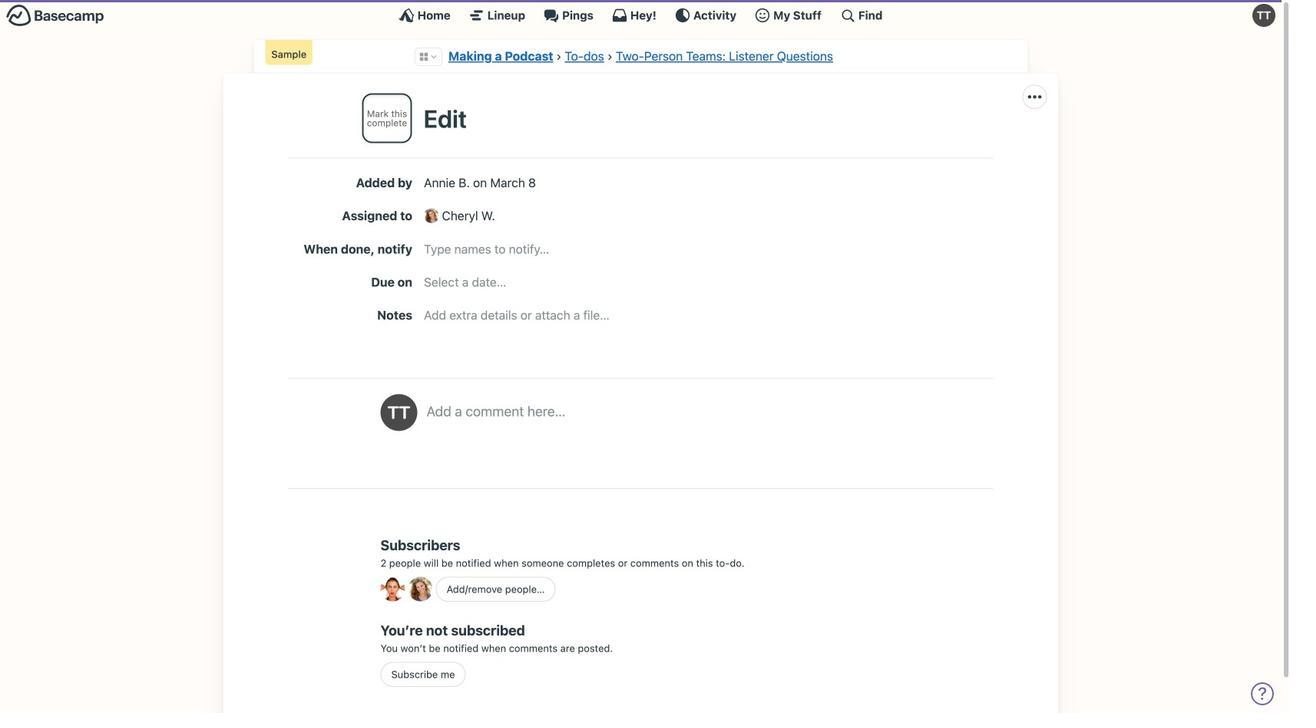 Task type: vqa. For each thing, say whether or not it's contained in the screenshot.
No
no



Task type: describe. For each thing, give the bounding box(es) containing it.
1 vertical spatial cheryl walters image
[[408, 577, 433, 602]]

terry turtle image inside main element
[[1253, 4, 1276, 27]]

march 8 element
[[491, 176, 536, 190]]

breadcrumb element
[[254, 40, 1029, 73]]



Task type: locate. For each thing, give the bounding box(es) containing it.
1 vertical spatial terry turtle image
[[381, 394, 418, 431]]

switch accounts image
[[6, 4, 105, 28]]

main element
[[0, 0, 1282, 30]]

terry turtle image
[[1253, 4, 1276, 27], [381, 394, 418, 431]]

cheryl walters image
[[424, 208, 439, 223], [408, 577, 433, 602]]

0 vertical spatial terry turtle image
[[1253, 4, 1276, 27]]

annie bryan image
[[381, 577, 405, 602]]

0 vertical spatial cheryl walters image
[[424, 208, 439, 223]]

0 horizontal spatial terry turtle image
[[381, 394, 418, 431]]

1 horizontal spatial terry turtle image
[[1253, 4, 1276, 27]]

keyboard shortcut: ⌘ + / image
[[841, 8, 856, 23]]



